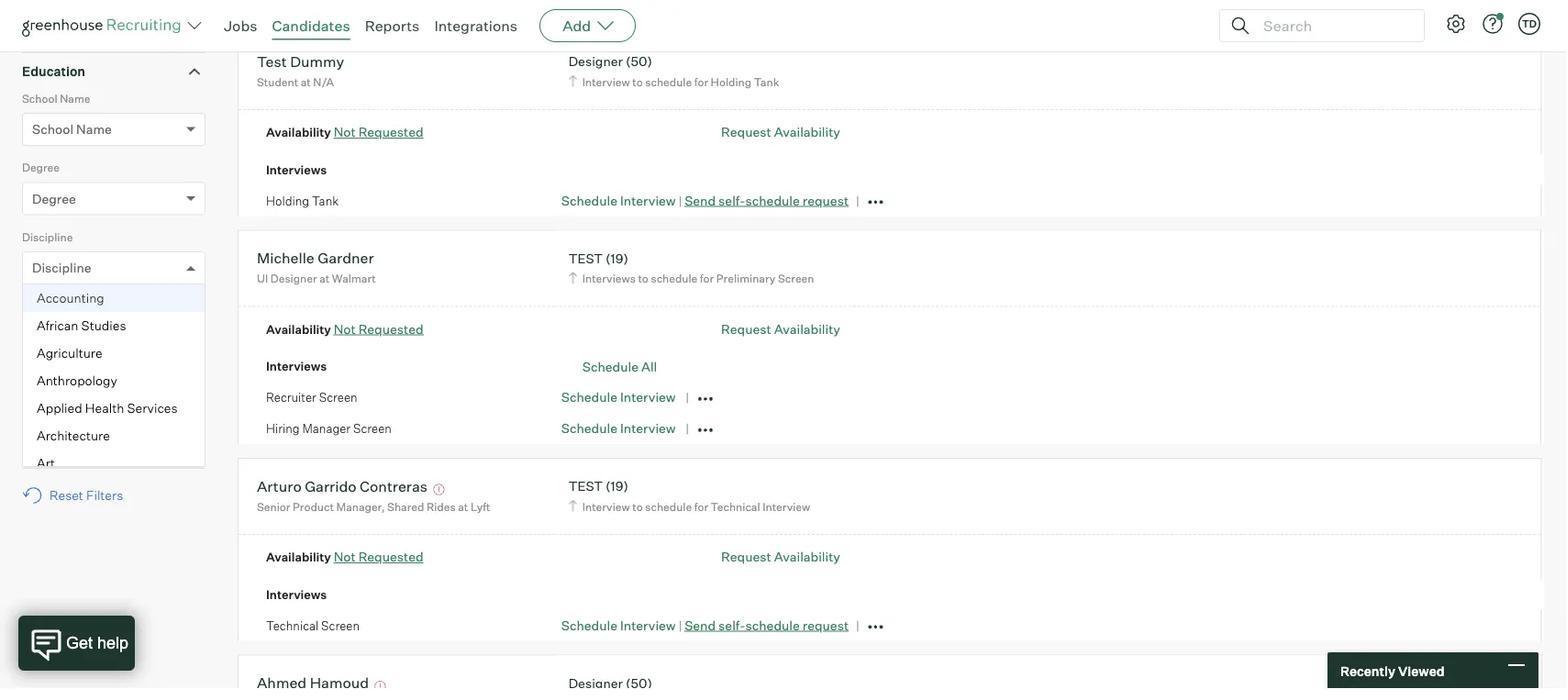 Task type: vqa. For each thing, say whether or not it's contained in the screenshot.
Request for Test Dummy
yes



Task type: locate. For each thing, give the bounding box(es) containing it.
0 vertical spatial month
[[32, 329, 71, 345]]

| for test (19)
[[679, 618, 682, 633]]

ahmed hamoud has been in onsite for more than 21 days image
[[372, 681, 389, 689]]

schedule
[[562, 192, 618, 209], [583, 358, 639, 374], [562, 389, 618, 405], [562, 421, 618, 437], [562, 617, 618, 634]]

for inside test (19) interviews to schedule for preliminary screen
[[700, 272, 714, 286]]

2 schedule interview link from the top
[[562, 389, 676, 405]]

schedule interview for recruiter screen
[[562, 389, 676, 405]]

2 vertical spatial request availability
[[722, 549, 841, 565]]

1 request availability from the top
[[722, 124, 841, 140]]

None field
[[32, 253, 37, 284]]

1 vertical spatial month
[[32, 399, 71, 415]]

send for test (19)
[[685, 617, 716, 634]]

school name
[[22, 92, 90, 105], [32, 121, 112, 137]]

0 horizontal spatial all
[[32, 15, 48, 31]]

designer inside michelle gardner ui designer at walmart
[[271, 272, 317, 286]]

2 horizontal spatial at
[[458, 500, 468, 514]]

td button
[[1519, 13, 1541, 35]]

1 send self-schedule request link from the top
[[685, 192, 849, 209]]

1 vertical spatial technical
[[266, 618, 319, 633]]

schedule for holding tank
[[646, 75, 692, 89]]

1 vertical spatial discipline
[[32, 260, 91, 276]]

1 vertical spatial at
[[320, 272, 330, 286]]

designer down 'michelle'
[[271, 272, 317, 286]]

education down agriculture
[[22, 369, 74, 383]]

0 horizontal spatial designer
[[271, 272, 317, 286]]

interviews up the recruiter
[[266, 359, 327, 374]]

list box containing accounting
[[23, 285, 205, 478]]

1 year from the top
[[124, 329, 151, 345]]

screen
[[778, 272, 815, 286], [319, 390, 358, 405], [353, 421, 392, 436], [321, 618, 360, 633]]

1 vertical spatial self-
[[719, 617, 746, 634]]

greenhouse recruiting image
[[22, 15, 187, 37]]

schedule interview | send self-schedule request
[[562, 192, 849, 209], [562, 617, 849, 634]]

3 not requested button from the top
[[334, 549, 424, 565]]

0 vertical spatial not requested button
[[334, 124, 424, 140]]

1 vertical spatial not requested button
[[334, 321, 424, 337]]

(19)
[[606, 250, 629, 266], [606, 478, 629, 494]]

not requested button down n/a
[[334, 124, 424, 140]]

3 requested from the top
[[359, 549, 424, 565]]

2 vertical spatial request
[[722, 549, 772, 565]]

0 vertical spatial school
[[22, 92, 57, 105]]

4 schedule interview link from the top
[[562, 617, 676, 634]]

designer
[[569, 53, 623, 69], [271, 272, 317, 286]]

schedule for technical screen
[[646, 500, 692, 514]]

reset
[[50, 488, 83, 504]]

0 vertical spatial discipline
[[22, 230, 73, 244]]

health
[[85, 400, 124, 416]]

school name element
[[22, 90, 206, 159]]

1 vertical spatial |
[[679, 618, 682, 633]]

hiring manager screen
[[266, 421, 392, 436]]

1 not from the top
[[334, 124, 356, 140]]

schedule all
[[583, 358, 657, 374]]

to for michelle gardner
[[638, 272, 649, 286]]

availability not requested
[[266, 124, 424, 140], [266, 321, 424, 337], [266, 549, 424, 565]]

1 horizontal spatial tank
[[754, 75, 780, 89]]

1 horizontal spatial holding
[[711, 75, 752, 89]]

2 vertical spatial availability not requested
[[266, 549, 424, 565]]

not
[[334, 124, 356, 140], [334, 321, 356, 337], [334, 549, 356, 565]]

1 request availability button from the top
[[722, 124, 841, 140]]

0 vertical spatial test
[[569, 250, 603, 266]]

art option
[[23, 450, 205, 478]]

2 availability not requested from the top
[[266, 321, 424, 337]]

to inside "designer (50) interview to schedule for holding tank"
[[633, 75, 643, 89]]

not down manager,
[[334, 549, 356, 565]]

at left the lyft
[[458, 500, 468, 514]]

1 horizontal spatial technical
[[711, 500, 761, 514]]

schedule inside test (19) interview to schedule for technical interview
[[646, 500, 692, 514]]

1 vertical spatial not
[[334, 321, 356, 337]]

1 horizontal spatial at
[[320, 272, 330, 286]]

1 vertical spatial request
[[722, 321, 772, 337]]

1 not requested button from the top
[[334, 124, 424, 140]]

0 vertical spatial all
[[32, 15, 48, 31]]

0 horizontal spatial technical
[[266, 618, 319, 633]]

1 schedule interview link from the top
[[562, 192, 676, 209]]

interview
[[583, 75, 630, 89], [621, 192, 676, 209], [621, 389, 676, 405], [621, 421, 676, 437], [583, 500, 630, 514], [763, 500, 811, 514], [621, 617, 676, 634]]

not for gardner
[[334, 321, 356, 337]]

manager,
[[336, 500, 385, 514]]

availability
[[774, 124, 841, 140], [266, 125, 331, 140], [774, 321, 841, 337], [266, 322, 331, 337], [774, 549, 841, 565], [266, 550, 331, 565]]

1 vertical spatial send self-schedule request link
[[685, 617, 849, 634]]

designer down the add popup button
[[569, 53, 623, 69]]

1 vertical spatial request
[[803, 617, 849, 634]]

2 test from the top
[[569, 478, 603, 494]]

0 horizontal spatial at
[[301, 75, 311, 89]]

1 vertical spatial requested
[[359, 321, 424, 337]]

0 vertical spatial request
[[803, 192, 849, 209]]

1 horizontal spatial all
[[642, 358, 657, 374]]

2 schedule interview from the top
[[562, 421, 676, 437]]

1 month from the top
[[32, 329, 71, 345]]

1 vertical spatial school name
[[32, 121, 112, 137]]

availability not requested down walmart
[[266, 321, 424, 337]]

not requested button down walmart
[[334, 321, 424, 337]]

0 vertical spatial tank
[[754, 75, 780, 89]]

at
[[301, 75, 311, 89], [320, 272, 330, 286], [458, 500, 468, 514]]

0 vertical spatial to
[[633, 75, 643, 89]]

1 vertical spatial send
[[685, 617, 716, 634]]

0 vertical spatial year
[[124, 329, 151, 345]]

michelle gardner link
[[257, 249, 374, 270]]

test inside test (19) interview to schedule for technical interview
[[569, 478, 603, 494]]

1 vertical spatial tank
[[312, 193, 339, 208]]

filters
[[86, 488, 123, 504]]

0 vertical spatial send self-schedule request link
[[685, 192, 849, 209]]

interviews up the schedule all
[[583, 272, 636, 286]]

1 vertical spatial request availability button
[[722, 321, 841, 337]]

2 vertical spatial not
[[334, 549, 356, 565]]

yes image
[[562, 0, 577, 13]]

1 test from the top
[[569, 250, 603, 266]]

1 vertical spatial degree
[[32, 191, 76, 207]]

education down greenhouse recruiting 'image'
[[22, 64, 85, 80]]

requested for michelle gardner
[[359, 321, 424, 337]]

year down anthropology option
[[124, 399, 151, 415]]

garrido
[[305, 477, 357, 495]]

0 vertical spatial schedule interview
[[562, 389, 676, 405]]

degree
[[22, 161, 60, 175], [32, 191, 76, 207]]

not requested button
[[334, 124, 424, 140], [334, 321, 424, 337], [334, 549, 424, 565]]

0 vertical spatial holding
[[711, 75, 752, 89]]

request availability
[[722, 124, 841, 140], [722, 321, 841, 337], [722, 549, 841, 565]]

2 | from the top
[[679, 618, 682, 633]]

request
[[803, 192, 849, 209], [803, 617, 849, 634]]

integrations link
[[435, 17, 518, 35]]

schedule inside "designer (50) interview to schedule for holding tank"
[[646, 75, 692, 89]]

candidates
[[272, 17, 350, 35]]

1 schedule interview from the top
[[562, 389, 676, 405]]

1 requested from the top
[[359, 124, 424, 140]]

ui
[[257, 272, 268, 286]]

screen inside test (19) interviews to schedule for preliminary screen
[[778, 272, 815, 286]]

0 vertical spatial school name
[[22, 92, 90, 105]]

name
[[60, 92, 90, 105], [76, 121, 112, 137]]

0 vertical spatial schedule interview | send self-schedule request
[[562, 192, 849, 209]]

arturo garrido contreras
[[257, 477, 428, 495]]

2 schedule interview | send self-schedule request from the top
[[562, 617, 849, 634]]

not down walmart
[[334, 321, 356, 337]]

0 vertical spatial at
[[301, 75, 311, 89]]

schedule interview
[[562, 389, 676, 405], [562, 421, 676, 437]]

arturo garrido contreras has been in technical interview for more than 14 days image
[[431, 484, 448, 495]]

for
[[695, 75, 709, 89], [700, 272, 714, 286], [695, 500, 709, 514]]

lyft
[[471, 500, 491, 514]]

availability not requested down n/a
[[266, 124, 424, 140]]

list box inside 'discipline' element
[[23, 285, 205, 478]]

student
[[257, 75, 298, 89]]

(19) inside test (19) interviews to schedule for preliminary screen
[[606, 250, 629, 266]]

hiring
[[266, 421, 300, 436]]

2 request from the top
[[722, 321, 772, 337]]

1 vertical spatial schedule interview
[[562, 421, 676, 437]]

test inside test (19) interviews to schedule for preliminary screen
[[569, 250, 603, 266]]

3 request availability from the top
[[722, 549, 841, 565]]

month down education start
[[32, 329, 71, 345]]

2 send from the top
[[685, 617, 716, 634]]

2 vertical spatial for
[[695, 500, 709, 514]]

0 vertical spatial availability not requested
[[266, 124, 424, 140]]

technical
[[711, 500, 761, 514], [266, 618, 319, 633]]

1 send from the top
[[685, 192, 716, 209]]

2 request availability button from the top
[[722, 321, 841, 337]]

self- for test (19)
[[719, 617, 746, 634]]

0 vertical spatial name
[[60, 92, 90, 105]]

1 vertical spatial (19)
[[606, 478, 629, 494]]

education down services
[[116, 439, 172, 454]]

recently viewed
[[1341, 663, 1445, 679]]

technical inside test (19) interview to schedule for technical interview
[[711, 500, 761, 514]]

1 vertical spatial holding
[[266, 193, 309, 208]]

| for designer (50)
[[679, 193, 682, 208]]

2 month from the top
[[32, 399, 71, 415]]

2 year from the top
[[124, 399, 151, 415]]

1 vertical spatial for
[[700, 272, 714, 286]]

request for test dummy
[[722, 124, 772, 140]]

0 vertical spatial (19)
[[606, 250, 629, 266]]

2 requested from the top
[[359, 321, 424, 337]]

configure image
[[1446, 13, 1468, 35]]

request for michelle gardner
[[722, 321, 772, 337]]

designer (50) interview to schedule for holding tank
[[569, 53, 780, 89]]

send self-schedule request link for designer (50)
[[685, 192, 849, 209]]

availability not requested down manager,
[[266, 549, 424, 565]]

arturo garrido contreras link
[[257, 477, 428, 498]]

2 request from the top
[[803, 617, 849, 634]]

education up african
[[22, 299, 74, 313]]

for inside "designer (50) interview to schedule for holding tank"
[[695, 75, 709, 89]]

1 schedule interview | send self-schedule request from the top
[[562, 192, 849, 209]]

at inside michelle gardner ui designer at walmart
[[320, 272, 330, 286]]

month for end
[[32, 399, 71, 415]]

1 vertical spatial designer
[[271, 272, 317, 286]]

1 self- from the top
[[719, 192, 746, 209]]

agriculture
[[37, 345, 102, 361]]

at down michelle gardner link
[[320, 272, 330, 286]]

add button
[[540, 9, 636, 42]]

0 vertical spatial requested
[[359, 124, 424, 140]]

schedule interview for hiring manager screen
[[562, 421, 676, 437]]

2 vertical spatial not requested button
[[334, 549, 424, 565]]

0 vertical spatial for
[[695, 75, 709, 89]]

list box
[[23, 285, 205, 478]]

school name down greenhouse recruiting 'image'
[[22, 92, 90, 105]]

at left n/a
[[301, 75, 311, 89]]

month for start
[[32, 329, 71, 345]]

month down "education end"
[[32, 399, 71, 415]]

0 vertical spatial |
[[679, 193, 682, 208]]

2 vertical spatial to
[[633, 500, 643, 514]]

send for designer (50)
[[685, 192, 716, 209]]

1 availability not requested from the top
[[266, 124, 424, 140]]

1 vertical spatial name
[[76, 121, 112, 137]]

schedule interview link for recruiter screen
[[562, 389, 676, 405]]

senior product manager, shared rides at lyft
[[257, 500, 491, 514]]

interview inside "designer (50) interview to schedule for holding tank"
[[583, 75, 630, 89]]

requested
[[359, 124, 424, 140], [359, 321, 424, 337], [359, 549, 424, 565]]

2 self- from the top
[[719, 617, 746, 634]]

schedule interview link
[[562, 192, 676, 209], [562, 389, 676, 405], [562, 421, 676, 437], [562, 617, 676, 634]]

interviews
[[266, 162, 327, 177], [583, 272, 636, 286], [266, 359, 327, 374], [266, 587, 327, 602]]

0 vertical spatial self-
[[719, 192, 746, 209]]

(19) inside test (19) interview to schedule for technical interview
[[606, 478, 629, 494]]

1 vertical spatial year
[[124, 399, 151, 415]]

request availability button for dummy
[[722, 124, 841, 140]]

to inside test (19) interviews to schedule for preliminary screen
[[638, 272, 649, 286]]

not requested button down senior product manager, shared rides at lyft
[[334, 549, 424, 565]]

not down n/a
[[334, 124, 356, 140]]

recently
[[1341, 663, 1396, 679]]

0 vertical spatial designer
[[569, 53, 623, 69]]

(19) up interview to schedule for technical interview link
[[606, 478, 629, 494]]

request down preliminary
[[722, 321, 772, 337]]

schedule for schedule interview link related to hiring manager screen
[[562, 421, 618, 437]]

0 vertical spatial send
[[685, 192, 716, 209]]

0 vertical spatial technical
[[711, 500, 761, 514]]

1 vertical spatial test
[[569, 478, 603, 494]]

send self-schedule request link for test (19)
[[685, 617, 849, 634]]

0 horizontal spatial holding
[[266, 193, 309, 208]]

(19) up interviews to schedule for preliminary screen link
[[606, 250, 629, 266]]

request down interview to schedule for technical interview link
[[722, 549, 772, 565]]

education for education start
[[22, 299, 74, 313]]

most recent education only
[[45, 439, 199, 454]]

0 vertical spatial request
[[722, 124, 772, 140]]

2 not requested button from the top
[[334, 321, 424, 337]]

1 request from the top
[[803, 192, 849, 209]]

1 vertical spatial request availability
[[722, 321, 841, 337]]

applied health services
[[37, 400, 178, 416]]

3 request from the top
[[722, 549, 772, 565]]

agriculture option
[[23, 340, 205, 367]]

schedule
[[646, 75, 692, 89], [746, 192, 800, 209], [651, 272, 698, 286], [646, 500, 692, 514], [746, 617, 800, 634]]

michelle
[[257, 249, 315, 267]]

0 vertical spatial request availability button
[[722, 124, 841, 140]]

1 horizontal spatial designer
[[569, 53, 623, 69]]

3 schedule interview link from the top
[[562, 421, 676, 437]]

1 | from the top
[[679, 193, 682, 208]]

2 send self-schedule request link from the top
[[685, 617, 849, 634]]

name down greenhouse recruiting 'image'
[[60, 92, 90, 105]]

1 (19) from the top
[[606, 250, 629, 266]]

manager
[[302, 421, 351, 436]]

request down interview to schedule for holding tank link at top
[[722, 124, 772, 140]]

year
[[124, 329, 151, 345], [124, 399, 151, 415]]

availability not requested for dummy
[[266, 124, 424, 140]]

2 request availability from the top
[[722, 321, 841, 337]]

all
[[32, 15, 48, 31], [642, 358, 657, 374]]

0 vertical spatial request availability
[[722, 124, 841, 140]]

schedule inside test (19) interviews to schedule for preliminary screen
[[651, 272, 698, 286]]

2 vertical spatial requested
[[359, 549, 424, 565]]

interviews up holding tank
[[266, 162, 327, 177]]

0 vertical spatial not
[[334, 124, 356, 140]]

2 vertical spatial at
[[458, 500, 468, 514]]

1 vertical spatial to
[[638, 272, 649, 286]]

shared
[[387, 500, 424, 514]]

2 (19) from the top
[[606, 478, 629, 494]]

1 vertical spatial availability not requested
[[266, 321, 424, 337]]

send
[[685, 192, 716, 209], [685, 617, 716, 634]]

1 vertical spatial schedule interview | send self-schedule request
[[562, 617, 849, 634]]

2 vertical spatial request availability button
[[722, 549, 841, 565]]

discipline element
[[22, 228, 206, 478]]

school name up degree 'element'
[[32, 121, 112, 137]]

art
[[37, 455, 55, 472]]

year down "accounting" option at the left
[[124, 329, 151, 345]]

|
[[679, 193, 682, 208], [679, 618, 682, 633]]

holding
[[711, 75, 752, 89], [266, 193, 309, 208]]

tank
[[754, 75, 780, 89], [312, 193, 339, 208]]

month
[[32, 329, 71, 345], [32, 399, 71, 415]]

3 availability not requested from the top
[[266, 549, 424, 565]]

interview to schedule for technical interview link
[[566, 498, 815, 516]]

2 not from the top
[[334, 321, 356, 337]]

request availability button
[[722, 124, 841, 140], [722, 321, 841, 337], [722, 549, 841, 565]]

name up degree 'element'
[[76, 121, 112, 137]]

1 request from the top
[[722, 124, 772, 140]]

request availability button for gardner
[[722, 321, 841, 337]]



Task type: describe. For each thing, give the bounding box(es) containing it.
0 vertical spatial degree
[[22, 161, 60, 175]]

request availability for test dummy
[[722, 124, 841, 140]]

year for education end
[[124, 399, 151, 415]]

schedule interview link for hiring manager screen
[[562, 421, 676, 437]]

test for recruiter screen
[[569, 250, 603, 266]]

request for test (19)
[[803, 617, 849, 634]]

african studies
[[37, 318, 126, 334]]

for for gardner
[[700, 272, 714, 286]]

applied health services option
[[23, 395, 205, 422]]

for for dummy
[[695, 75, 709, 89]]

to inside test (19) interview to schedule for technical interview
[[633, 500, 643, 514]]

td button
[[1516, 9, 1545, 39]]

anthropology option
[[23, 367, 205, 395]]

schedule interview | send self-schedule request for (50)
[[562, 192, 849, 209]]

schedule for the schedule all link
[[583, 358, 639, 374]]

test dummy student at n/a
[[257, 52, 344, 89]]

integrations
[[435, 17, 518, 35]]

test (19) interview to schedule for technical interview
[[569, 478, 811, 514]]

not requested button for test dummy
[[334, 124, 424, 140]]

recent
[[75, 439, 114, 454]]

degree element
[[22, 159, 206, 228]]

test for technical screen
[[569, 478, 603, 494]]

education for education end
[[22, 369, 74, 383]]

only
[[174, 439, 199, 454]]

(19) for recruiter screen
[[606, 250, 629, 266]]

candidates link
[[272, 17, 350, 35]]

add
[[563, 17, 591, 35]]

technical screen
[[266, 618, 360, 633]]

n/a
[[313, 75, 334, 89]]

3 not from the top
[[334, 549, 356, 565]]

architecture option
[[23, 422, 205, 450]]

for inside test (19) interview to schedule for technical interview
[[695, 500, 709, 514]]

none field inside 'discipline' element
[[32, 253, 37, 284]]

michelle gardner ui designer at walmart
[[257, 249, 376, 286]]

tank inside "designer (50) interview to schedule for holding tank"
[[754, 75, 780, 89]]

start
[[77, 299, 103, 313]]

test
[[257, 52, 287, 70]]

1 vertical spatial school
[[32, 121, 73, 137]]

education for education
[[22, 64, 85, 80]]

jobs
[[224, 17, 257, 35]]

recruiter
[[266, 390, 317, 405]]

african
[[37, 318, 79, 334]]

viewed
[[1399, 663, 1445, 679]]

interviews up technical screen
[[266, 587, 327, 602]]

schedule for recruiter screen
[[651, 272, 698, 286]]

0 horizontal spatial tank
[[312, 193, 339, 208]]

test (19) interviews to schedule for preliminary screen
[[569, 250, 815, 286]]

reports link
[[365, 17, 420, 35]]

reset filters
[[50, 488, 123, 504]]

holding tank
[[266, 193, 339, 208]]

accounting option
[[23, 285, 205, 312]]

schedule interview | send self-schedule request for (19)
[[562, 617, 849, 634]]

arturo
[[257, 477, 302, 495]]

interviews to schedule for preliminary screen link
[[566, 270, 819, 287]]

jobs link
[[224, 17, 257, 35]]

Search text field
[[1259, 12, 1408, 39]]

most
[[45, 439, 73, 454]]

schedule interview link for holding tank
[[562, 192, 676, 209]]

year for education start
[[124, 329, 151, 345]]

at inside test dummy student at n/a
[[301, 75, 311, 89]]

3 request availability button from the top
[[722, 549, 841, 565]]

schedule for recruiter screen's schedule interview link
[[562, 389, 618, 405]]

product
[[293, 500, 334, 514]]

services
[[127, 400, 178, 416]]

anthropology
[[37, 373, 117, 389]]

education end
[[22, 369, 97, 383]]

to for test dummy
[[633, 75, 643, 89]]

self- for designer (50)
[[719, 192, 746, 209]]

senior
[[257, 500, 290, 514]]

designer inside "designer (50) interview to schedule for holding tank"
[[569, 53, 623, 69]]

interview to schedule for holding tank link
[[566, 73, 784, 91]]

reset filters button
[[22, 478, 132, 513]]

studies
[[81, 318, 126, 334]]

preliminary
[[717, 272, 776, 286]]

architecture
[[37, 428, 110, 444]]

schedule all link
[[583, 358, 657, 374]]

(19) for technical screen
[[606, 478, 629, 494]]

td
[[1523, 17, 1538, 30]]

education start
[[22, 299, 103, 313]]

applied
[[37, 400, 82, 416]]

rides
[[427, 500, 456, 514]]

availability not requested for gardner
[[266, 321, 424, 337]]

accounting
[[37, 290, 104, 306]]

schedule interview link for technical screen
[[562, 617, 676, 634]]

interviews inside test (19) interviews to schedule for preliminary screen
[[583, 272, 636, 286]]

not for dummy
[[334, 124, 356, 140]]

request for designer (50)
[[803, 192, 849, 209]]

contreras
[[360, 477, 428, 495]]

gardner
[[318, 249, 374, 267]]

dummy
[[290, 52, 344, 70]]

recruiter screen
[[266, 390, 358, 405]]

test dummy link
[[257, 52, 344, 73]]

(50)
[[626, 53, 653, 69]]

end
[[77, 369, 97, 383]]

not requested button for michelle gardner
[[334, 321, 424, 337]]

african studies option
[[23, 312, 205, 340]]

request availability for michelle gardner
[[722, 321, 841, 337]]

walmart
[[332, 272, 376, 286]]

holding inside "designer (50) interview to schedule for holding tank"
[[711, 75, 752, 89]]

requested for test dummy
[[359, 124, 424, 140]]

1 vertical spatial all
[[642, 358, 657, 374]]

reports
[[365, 17, 420, 35]]



